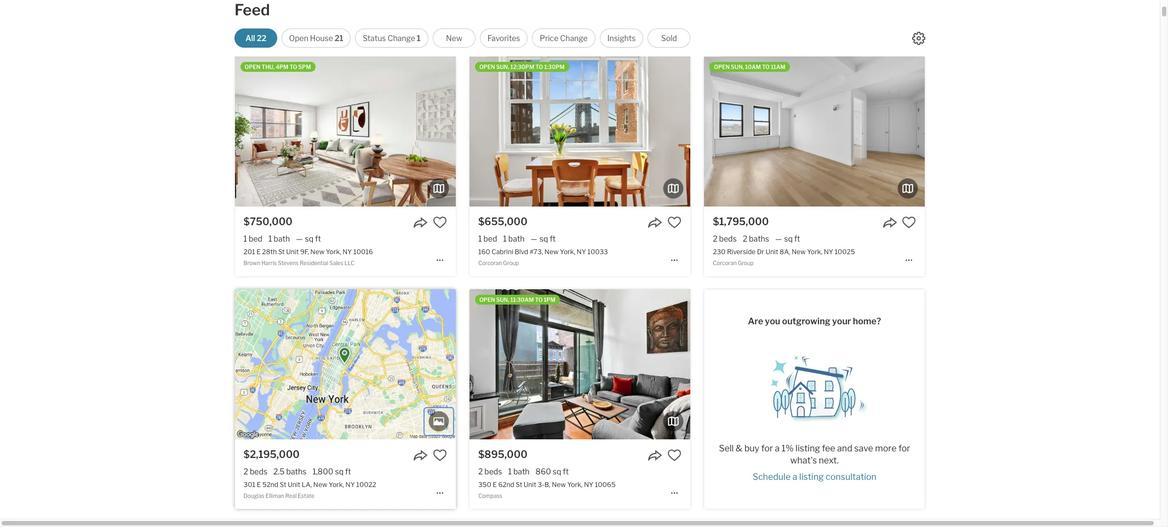 Task type: vqa. For each thing, say whether or not it's contained in the screenshot.
"can"
no



Task type: locate. For each thing, give the bounding box(es) containing it.
0 horizontal spatial change
[[388, 33, 415, 43]]

change for price
[[560, 33, 588, 43]]

a down what's
[[793, 471, 797, 482]]

group inside 160 cabrini blvd #73, new york, ny 10033 corcoran group
[[503, 260, 519, 266]]

unit up real
[[288, 481, 300, 489]]

sq
[[305, 234, 313, 243], [540, 234, 548, 243], [784, 234, 793, 243], [335, 467, 344, 476], [553, 467, 561, 476]]

2 for $2,195,000
[[244, 467, 248, 476]]

2 horizontal spatial beds
[[719, 234, 737, 243]]

2 horizontal spatial — sq ft
[[775, 234, 800, 243]]

1 horizontal spatial 1 bed
[[478, 234, 497, 243]]

a
[[775, 443, 780, 453], [793, 471, 797, 482]]

2 beds up "350"
[[478, 467, 502, 476]]

beds up 230
[[719, 234, 737, 243]]

1 photo of 201 e 28th st unit 9f, new york, ny 10016 image from the left
[[14, 56, 235, 207]]

2 — from the left
[[531, 234, 537, 243]]

ft
[[315, 234, 321, 243], [550, 234, 556, 243], [794, 234, 800, 243], [345, 467, 351, 476], [563, 467, 569, 476]]

1 horizontal spatial favorite button checkbox
[[902, 215, 916, 230]]

1 group from the left
[[503, 260, 519, 266]]

new right b,
[[552, 481, 566, 489]]

new inside option
[[446, 33, 462, 43]]

e right "350"
[[493, 481, 497, 489]]

sun, left 11:30am
[[496, 296, 509, 303]]

to for $750,000
[[290, 64, 297, 70]]

price
[[540, 33, 558, 43]]

st
[[278, 248, 285, 256], [280, 481, 286, 489], [516, 481, 522, 489]]

— sq ft up 9f,
[[296, 234, 321, 243]]

1 bath for $750,000
[[268, 234, 290, 243]]

unit left 3-
[[524, 481, 536, 489]]

1 vertical spatial favorite button checkbox
[[667, 448, 682, 462]]

3-
[[538, 481, 544, 489]]

2 horizontal spatial —
[[775, 234, 782, 243]]

0 horizontal spatial favorite button checkbox
[[667, 448, 682, 462]]

option group
[[235, 28, 690, 48]]

Open House radio
[[282, 28, 351, 48]]

e right 301
[[257, 481, 261, 489]]

new left favorites
[[446, 33, 462, 43]]

— sq ft for $750,000
[[296, 234, 321, 243]]

open for $1,795,000
[[714, 64, 730, 70]]

3 photo of 160 cabrini blvd #73, new york, ny 10033 image from the left
[[690, 56, 911, 207]]

corcoran down 230
[[713, 260, 737, 266]]

open for $750,000
[[245, 64, 260, 70]]

1 bed up 160
[[478, 234, 497, 243]]

york, right 8a,
[[807, 248, 822, 256]]

sq up 8a,
[[784, 234, 793, 243]]

ft for $750,000
[[315, 234, 321, 243]]

unit up 'stevens'
[[286, 248, 299, 256]]

1 bed up 201
[[244, 234, 262, 243]]

860 sq ft
[[536, 467, 569, 476]]

open for $655,000
[[479, 64, 495, 70]]

york, inside 201 e 28th st unit 9f, new york, ny 10016 brown harris stevens residential sales llc
[[326, 248, 341, 256]]

new inside 301 e 52nd st unit la, new york, ny 10022 douglas elliman real estate
[[313, 481, 327, 489]]

st inside 350 e 62nd st unit 3-b, new york, ny 10065 compass
[[516, 481, 522, 489]]

2 beds up 230
[[713, 234, 737, 243]]

unit inside 301 e 52nd st unit la, new york, ny 10022 douglas elliman real estate
[[288, 481, 300, 489]]

unit
[[286, 248, 299, 256], [766, 248, 778, 256], [288, 481, 300, 489], [524, 481, 536, 489]]

0 horizontal spatial —
[[296, 234, 303, 243]]

0 horizontal spatial beds
[[250, 467, 267, 476]]

0 horizontal spatial group
[[503, 260, 519, 266]]

beds up 301
[[250, 467, 267, 476]]

unit inside 350 e 62nd st unit 3-b, new york, ny 10065 compass
[[524, 481, 536, 489]]

ny left 10065
[[584, 481, 593, 489]]

0 horizontal spatial a
[[775, 443, 780, 453]]

sun, for $1,795,000
[[731, 64, 744, 70]]

ft right 860
[[563, 467, 569, 476]]

change right the price
[[560, 33, 588, 43]]

ny up "llc"
[[343, 248, 352, 256]]

0 horizontal spatial 1 bed
[[244, 234, 262, 243]]

photo of 350 e 62nd st unit 3-b, new york, ny 10065 image
[[249, 289, 470, 439], [469, 289, 690, 439], [690, 289, 911, 439]]

— up #73,
[[531, 234, 537, 243]]

estate
[[298, 493, 314, 499]]

sq up #73,
[[540, 234, 548, 243]]

st for $895,000
[[516, 481, 522, 489]]

favorite button checkbox
[[433, 215, 447, 230], [667, 215, 682, 230], [433, 448, 447, 462]]

2
[[713, 234, 717, 243], [743, 234, 747, 243], [244, 467, 248, 476], [478, 467, 483, 476]]

2 — sq ft from the left
[[531, 234, 556, 243]]

2 group from the left
[[738, 260, 754, 266]]

baths for $1,795,000
[[749, 234, 769, 243]]

ny left 10022
[[345, 481, 355, 489]]

1 corcoran from the left
[[478, 260, 502, 266]]

0 horizontal spatial bed
[[249, 234, 262, 243]]

st inside 301 e 52nd st unit la, new york, ny 10022 douglas elliman real estate
[[280, 481, 286, 489]]

corcoran
[[478, 260, 502, 266], [713, 260, 737, 266]]

e right 201
[[256, 248, 261, 256]]

Favorites radio
[[480, 28, 528, 48]]

york, down the 860 sq ft
[[567, 481, 583, 489]]

1:30pm
[[544, 64, 565, 70]]

2 beds
[[713, 234, 737, 243], [244, 467, 267, 476], [478, 467, 502, 476]]

All radio
[[235, 28, 277, 48]]

bed
[[249, 234, 262, 243], [483, 234, 497, 243]]

1,800 sq ft
[[312, 467, 351, 476]]

bath up 62nd
[[513, 467, 530, 476]]

new right 8a,
[[792, 248, 806, 256]]

1 horizontal spatial 2 beds
[[478, 467, 502, 476]]

sq up 9f,
[[305, 234, 313, 243]]

corcoran down 160
[[478, 260, 502, 266]]

0 vertical spatial listing
[[796, 443, 820, 453]]

unit inside 201 e 28th st unit 9f, new york, ny 10016 brown harris stevens residential sales llc
[[286, 248, 299, 256]]

2 up 230
[[713, 234, 717, 243]]

bath up 28th
[[274, 234, 290, 243]]

1 bath up 28th
[[268, 234, 290, 243]]

to left 11am
[[762, 64, 770, 70]]

compass
[[478, 493, 502, 499]]

1 up 62nd
[[508, 467, 512, 476]]

favorite button checkbox for $750,000
[[433, 215, 447, 230]]

new inside 350 e 62nd st unit 3-b, new york, ny 10065 compass
[[552, 481, 566, 489]]

1 horizontal spatial change
[[560, 33, 588, 43]]

e inside 301 e 52nd st unit la, new york, ny 10022 douglas elliman real estate
[[257, 481, 261, 489]]

new up residential
[[310, 248, 324, 256]]

york, inside 350 e 62nd st unit 3-b, new york, ny 10065 compass
[[567, 481, 583, 489]]

open
[[289, 33, 308, 43]]

favorite button image for $895,000
[[667, 448, 682, 462]]

0 horizontal spatial — sq ft
[[296, 234, 321, 243]]

— sq ft
[[296, 234, 321, 243], [531, 234, 556, 243], [775, 234, 800, 243]]

2 bed from the left
[[483, 234, 497, 243]]

ft up 230 riverside dr unit 8a, new york, ny 10025 corcoran group
[[794, 234, 800, 243]]

1 horizontal spatial corcoran
[[713, 260, 737, 266]]

e inside 201 e 28th st unit 9f, new york, ny 10016 brown harris stevens residential sales llc
[[256, 248, 261, 256]]

1 1 bed from the left
[[244, 234, 262, 243]]

favorite button checkbox
[[902, 215, 916, 230], [667, 448, 682, 462]]

for right buy in the bottom right of the page
[[761, 443, 773, 453]]

1 horizontal spatial baths
[[749, 234, 769, 243]]

1 bed
[[244, 234, 262, 243], [478, 234, 497, 243]]

2 corcoran from the left
[[713, 260, 737, 266]]

photo of 230 riverside dr unit 8a, new york, ny 10025 image
[[483, 56, 704, 207], [704, 56, 925, 207], [925, 56, 1146, 207]]

york, inside 230 riverside dr unit 8a, new york, ny 10025 corcoran group
[[807, 248, 822, 256]]

listing down what's
[[799, 471, 824, 482]]

open left the 10am
[[714, 64, 730, 70]]

favorite button checkbox for $2,195,000
[[433, 448, 447, 462]]

1 horizontal spatial —
[[531, 234, 537, 243]]

— sq ft up #73,
[[531, 234, 556, 243]]

sq for $750,000
[[305, 234, 313, 243]]

0 horizontal spatial for
[[761, 443, 773, 453]]

fee
[[822, 443, 835, 453]]

ny left 10033
[[577, 248, 586, 256]]

3 — from the left
[[775, 234, 782, 243]]

201 e 28th st unit 9f, new york, ny 10016 brown harris stevens residential sales llc
[[244, 248, 373, 266]]

change inside option
[[560, 33, 588, 43]]

1 bed from the left
[[249, 234, 262, 243]]

change for status
[[388, 33, 415, 43]]

favorite button image
[[902, 215, 916, 230]]

sell & buy for a 1% listing fee and save more for what's next.
[[719, 443, 910, 465]]

beds for $895,000
[[484, 467, 502, 476]]

ny left 10025
[[824, 248, 833, 256]]

sq right 860
[[553, 467, 561, 476]]

1 bed for $655,000
[[478, 234, 497, 243]]

1 horizontal spatial bed
[[483, 234, 497, 243]]

e
[[256, 248, 261, 256], [257, 481, 261, 489], [493, 481, 497, 489]]

— up 9f,
[[296, 234, 303, 243]]

bed up 160
[[483, 234, 497, 243]]

2 up "350"
[[478, 467, 483, 476]]

unit for $895,000
[[524, 481, 536, 489]]

860
[[536, 467, 551, 476]]

1 horizontal spatial for
[[898, 443, 910, 453]]

1 — from the left
[[296, 234, 303, 243]]

$2,195,000
[[244, 449, 300, 460]]

open left the thu,
[[245, 64, 260, 70]]

photo of 201 e 28th st unit 9f, new york, ny 10016 image
[[14, 56, 235, 207], [235, 56, 456, 207], [456, 56, 676, 207]]

group down cabrini
[[503, 260, 519, 266]]

1 bath up 62nd
[[508, 467, 530, 476]]

1 horizontal spatial — sq ft
[[531, 234, 556, 243]]

— up 8a,
[[775, 234, 782, 243]]

11am
[[771, 64, 785, 70]]

what's
[[790, 455, 817, 465]]

york, up sales
[[326, 248, 341, 256]]

bath
[[274, 234, 290, 243], [508, 234, 525, 243], [513, 467, 530, 476]]

change
[[388, 33, 415, 43], [560, 33, 588, 43]]

1,800
[[312, 467, 333, 476]]

1 bath up blvd
[[503, 234, 525, 243]]

baths
[[749, 234, 769, 243], [286, 467, 306, 476]]

1 up cabrini
[[503, 234, 507, 243]]

change right status
[[388, 33, 415, 43]]

12:30pm
[[510, 64, 534, 70]]

open house 21
[[289, 33, 343, 43]]

sun, left the 10am
[[731, 64, 744, 70]]

open
[[245, 64, 260, 70], [479, 64, 495, 70], [714, 64, 730, 70], [479, 296, 495, 303]]

— sq ft up 8a,
[[775, 234, 800, 243]]

1 vertical spatial baths
[[286, 467, 306, 476]]

new right la,
[[313, 481, 327, 489]]

2 change from the left
[[560, 33, 588, 43]]

1 — sq ft from the left
[[296, 234, 321, 243]]

bath up blvd
[[508, 234, 525, 243]]

1 horizontal spatial beds
[[484, 467, 502, 476]]

3 — sq ft from the left
[[775, 234, 800, 243]]

beds up "350"
[[484, 467, 502, 476]]

350
[[478, 481, 491, 489]]

group
[[503, 260, 519, 266], [738, 260, 754, 266]]

st right '52nd'
[[280, 481, 286, 489]]

to left 5pm
[[290, 64, 297, 70]]

corcoran inside 230 riverside dr unit 8a, new york, ny 10025 corcoran group
[[713, 260, 737, 266]]

—
[[296, 234, 303, 243], [531, 234, 537, 243], [775, 234, 782, 243]]

change inside option
[[388, 33, 415, 43]]

listing up what's
[[796, 443, 820, 453]]

to left 1:30pm at the left
[[535, 64, 543, 70]]

beds
[[719, 234, 737, 243], [250, 467, 267, 476], [484, 467, 502, 476]]

0 vertical spatial baths
[[749, 234, 769, 243]]

ft up 160 cabrini blvd #73, new york, ny 10033 corcoran group
[[550, 234, 556, 243]]

1 horizontal spatial a
[[793, 471, 797, 482]]

230 riverside dr unit 8a, new york, ny 10025 corcoran group
[[713, 248, 855, 266]]

sun,
[[496, 64, 509, 70], [731, 64, 744, 70], [496, 296, 509, 303]]

bath for $895,000
[[513, 467, 530, 476]]

for
[[761, 443, 773, 453], [898, 443, 910, 453]]

open sun, 10am to 11am
[[714, 64, 785, 70]]

status change 1
[[363, 33, 421, 43]]

— sq ft for $655,000
[[531, 234, 556, 243]]

a left 1%
[[775, 443, 780, 453]]

3 photo of 350 e 62nd st unit 3-b, new york, ny 10065 image from the left
[[690, 289, 911, 439]]

2 beds for $1,795,000
[[713, 234, 737, 243]]

baths up la,
[[286, 467, 306, 476]]

2 horizontal spatial 2 beds
[[713, 234, 737, 243]]

1
[[417, 33, 421, 43], [244, 234, 247, 243], [268, 234, 272, 243], [478, 234, 482, 243], [503, 234, 507, 243], [508, 467, 512, 476]]

photo of 160 cabrini blvd #73, new york, ny 10033 image
[[249, 56, 470, 207], [469, 56, 690, 207], [690, 56, 911, 207]]

real
[[285, 493, 297, 499]]

New radio
[[433, 28, 475, 48]]

1 horizontal spatial group
[[738, 260, 754, 266]]

2 1 bed from the left
[[478, 234, 497, 243]]

ft up 201 e 28th st unit 9f, new york, ny 10016 brown harris stevens residential sales llc
[[315, 234, 321, 243]]

0 horizontal spatial baths
[[286, 467, 306, 476]]

e inside 350 e 62nd st unit 3-b, new york, ny 10065 compass
[[493, 481, 497, 489]]

1 inside status change option
[[417, 33, 421, 43]]

listing
[[796, 443, 820, 453], [799, 471, 824, 482]]

new right #73,
[[545, 248, 559, 256]]

2 beds up 301
[[244, 467, 267, 476]]

1 bath for $655,000
[[503, 234, 525, 243]]

open left 11:30am
[[479, 296, 495, 303]]

0 horizontal spatial corcoran
[[478, 260, 502, 266]]

st right 28th
[[278, 248, 285, 256]]

corcoran inside 160 cabrini blvd #73, new york, ny 10033 corcoran group
[[478, 260, 502, 266]]

1 change from the left
[[388, 33, 415, 43]]

1 left new option
[[417, 33, 421, 43]]

york, left 10033
[[560, 248, 575, 256]]

unit for $750,000
[[286, 248, 299, 256]]

1pm
[[544, 296, 555, 303]]

2 up 301
[[244, 467, 248, 476]]

baths up dr
[[749, 234, 769, 243]]

group down riverside
[[738, 260, 754, 266]]

ft for $1,795,000
[[794, 234, 800, 243]]

sun, left 12:30pm
[[496, 64, 509, 70]]

unit right dr
[[766, 248, 778, 256]]

status
[[363, 33, 386, 43]]

ny inside 350 e 62nd st unit 3-b, new york, ny 10065 compass
[[584, 481, 593, 489]]

llc
[[344, 260, 355, 266]]

for right more
[[898, 443, 910, 453]]

open down favorites
[[479, 64, 495, 70]]

bed up 201
[[249, 234, 262, 243]]

to
[[290, 64, 297, 70], [535, 64, 543, 70], [762, 64, 770, 70], [535, 296, 543, 303]]

9f,
[[300, 248, 309, 256]]

next.
[[819, 455, 839, 465]]

1 up 160
[[478, 234, 482, 243]]

ny inside 230 riverside dr unit 8a, new york, ny 10025 corcoran group
[[824, 248, 833, 256]]

favorite button image
[[433, 215, 447, 230], [667, 215, 682, 230], [433, 448, 447, 462], [667, 448, 682, 462]]

$750,000
[[244, 216, 293, 227]]

an image of a house image
[[760, 348, 869, 422]]

0 horizontal spatial 2 beds
[[244, 467, 267, 476]]

st inside 201 e 28th st unit 9f, new york, ny 10016 brown harris stevens residential sales llc
[[278, 248, 285, 256]]

ny
[[343, 248, 352, 256], [577, 248, 586, 256], [824, 248, 833, 256], [345, 481, 355, 489], [584, 481, 593, 489]]

york, down 1,800 sq ft
[[329, 481, 344, 489]]

1%
[[782, 443, 794, 453]]

schedule a listing consultation
[[753, 471, 877, 482]]

0 vertical spatial favorite button checkbox
[[902, 215, 916, 230]]

favorite button image for $655,000
[[667, 215, 682, 230]]

all 22
[[245, 33, 266, 43]]

sun, for $895,000
[[496, 296, 509, 303]]

house
[[310, 33, 333, 43]]

to for $895,000
[[535, 296, 543, 303]]

Price Change radio
[[532, 28, 595, 48]]

2.5
[[273, 467, 285, 476]]

0 vertical spatial a
[[775, 443, 780, 453]]

st right 62nd
[[516, 481, 522, 489]]

to left 1pm
[[535, 296, 543, 303]]

and
[[837, 443, 852, 453]]



Task type: describe. For each thing, give the bounding box(es) containing it.
bed for $655,000
[[483, 234, 497, 243]]

11:30am
[[510, 296, 534, 303]]

2 photo of 350 e 62nd st unit 3-b, new york, ny 10065 image from the left
[[469, 289, 690, 439]]

new inside 230 riverside dr unit 8a, new york, ny 10025 corcoran group
[[792, 248, 806, 256]]

e for $895,000
[[493, 481, 497, 489]]

bed for $750,000
[[249, 234, 262, 243]]

160
[[478, 248, 490, 256]]

e for $2,195,000
[[257, 481, 261, 489]]

more
[[875, 443, 897, 453]]

1 bath for $895,000
[[508, 467, 530, 476]]

beds for $2,195,000
[[250, 467, 267, 476]]

st for $750,000
[[278, 248, 285, 256]]

8a,
[[780, 248, 790, 256]]

230
[[713, 248, 726, 256]]

10033
[[588, 248, 608, 256]]

to for $1,795,000
[[762, 64, 770, 70]]

— for $1,795,000
[[775, 234, 782, 243]]

21
[[335, 33, 343, 43]]

— sq ft for $1,795,000
[[775, 234, 800, 243]]

your
[[832, 316, 851, 326]]

bath for $655,000
[[508, 234, 525, 243]]

open thu, 4pm to 5pm
[[245, 64, 311, 70]]

1 up 28th
[[268, 234, 272, 243]]

2 beds for $2,195,000
[[244, 467, 267, 476]]

are
[[748, 316, 763, 326]]

beds for $1,795,000
[[719, 234, 737, 243]]

stevens
[[278, 260, 299, 266]]

2 up riverside
[[743, 234, 747, 243]]

elliman
[[266, 493, 284, 499]]

open for $895,000
[[479, 296, 495, 303]]

you
[[765, 316, 780, 326]]

sq right 1,800
[[335, 467, 344, 476]]

buy
[[744, 443, 759, 453]]

save
[[854, 443, 873, 453]]

10065
[[595, 481, 616, 489]]

all
[[245, 33, 255, 43]]

listing inside sell & buy for a 1% listing fee and save more for what's next.
[[796, 443, 820, 453]]

baths for $2,195,000
[[286, 467, 306, 476]]

outgrowing
[[782, 316, 830, 326]]

sun, for $655,000
[[496, 64, 509, 70]]

sales
[[329, 260, 343, 266]]

201
[[244, 248, 255, 256]]

2 photo of 230 riverside dr unit 8a, new york, ny 10025 image from the left
[[704, 56, 925, 207]]

unit for $2,195,000
[[288, 481, 300, 489]]

ft for $655,000
[[550, 234, 556, 243]]

b,
[[544, 481, 550, 489]]

to for $655,000
[[535, 64, 543, 70]]

$895,000
[[478, 449, 528, 460]]

5pm
[[298, 64, 311, 70]]

301
[[244, 481, 255, 489]]

favorite button checkbox for $655,000
[[667, 215, 682, 230]]

favorite button image for $750,000
[[433, 215, 447, 230]]

sq for $655,000
[[540, 234, 548, 243]]

residential
[[300, 260, 328, 266]]

ny inside 301 e 52nd st unit la, new york, ny 10022 douglas elliman real estate
[[345, 481, 355, 489]]

10am
[[745, 64, 761, 70]]

2 photo of 160 cabrini blvd #73, new york, ny 10033 image from the left
[[469, 56, 690, 207]]

1 photo of 350 e 62nd st unit 3-b, new york, ny 10065 image from the left
[[249, 289, 470, 439]]

blvd
[[515, 248, 528, 256]]

consultation
[[826, 471, 877, 482]]

unit inside 230 riverside dr unit 8a, new york, ny 10025 corcoran group
[[766, 248, 778, 256]]

e for $750,000
[[256, 248, 261, 256]]

1 for from the left
[[761, 443, 773, 453]]

favorites
[[487, 33, 520, 43]]

open sun, 12:30pm to 1:30pm
[[479, 64, 565, 70]]

1 vertical spatial listing
[[799, 471, 824, 482]]

douglas
[[244, 493, 264, 499]]

1 up 201
[[244, 234, 247, 243]]

thu,
[[262, 64, 275, 70]]

new inside 201 e 28th st unit 9f, new york, ny 10016 brown harris stevens residential sales llc
[[310, 248, 324, 256]]

open sun, 11:30am to 1pm
[[479, 296, 555, 303]]

are you outgrowing your home?
[[748, 316, 881, 326]]

york, inside 160 cabrini blvd #73, new york, ny 10033 corcoran group
[[560, 248, 575, 256]]

cabrini
[[492, 248, 513, 256]]

1 photo of 230 riverside dr unit 8a, new york, ny 10025 image from the left
[[483, 56, 704, 207]]

favorite button checkbox for $895,000
[[667, 448, 682, 462]]

york, inside 301 e 52nd st unit la, new york, ny 10022 douglas elliman real estate
[[329, 481, 344, 489]]

sell
[[719, 443, 734, 453]]

2 for $1,795,000
[[713, 234, 717, 243]]

feed
[[235, 1, 270, 19]]

ny inside 160 cabrini blvd #73, new york, ny 10033 corcoran group
[[577, 248, 586, 256]]

1 photo of 160 cabrini blvd #73, new york, ny 10033 image from the left
[[249, 56, 470, 207]]

301 e 52nd st unit la, new york, ny 10022 image
[[235, 289, 456, 439]]

2 baths
[[743, 234, 769, 243]]

favorite button checkbox for $1,795,000
[[902, 215, 916, 230]]

bath for $750,000
[[274, 234, 290, 243]]

2.5 baths
[[273, 467, 306, 476]]

2 for $895,000
[[478, 467, 483, 476]]

160 cabrini blvd #73, new york, ny 10033 corcoran group
[[478, 248, 608, 266]]

2 photo of 201 e 28th st unit 9f, new york, ny 10016 image from the left
[[235, 56, 456, 207]]

#73,
[[530, 248, 543, 256]]

la,
[[302, 481, 312, 489]]

ft right 1,800
[[345, 467, 351, 476]]

350 e 62nd st unit 3-b, new york, ny 10065 compass
[[478, 481, 616, 499]]

— for $750,000
[[296, 234, 303, 243]]

1 bed for $750,000
[[244, 234, 262, 243]]

Insights radio
[[600, 28, 643, 48]]

sold
[[661, 33, 677, 43]]

dr
[[757, 248, 764, 256]]

&
[[736, 443, 742, 453]]

brown
[[244, 260, 260, 266]]

10022
[[356, 481, 376, 489]]

2 beds for $895,000
[[478, 467, 502, 476]]

riverside
[[727, 248, 756, 256]]

4pm
[[276, 64, 288, 70]]

28th
[[262, 248, 277, 256]]

favorite button image for $2,195,000
[[433, 448, 447, 462]]

option group containing all
[[235, 28, 690, 48]]

$655,000
[[478, 216, 527, 227]]

$1,795,000
[[713, 216, 769, 227]]

home?
[[853, 316, 881, 326]]

— for $655,000
[[531, 234, 537, 243]]

schedule
[[753, 471, 791, 482]]

ny inside 201 e 28th st unit 9f, new york, ny 10016 brown harris stevens residential sales llc
[[343, 248, 352, 256]]

1 vertical spatial a
[[793, 471, 797, 482]]

Sold radio
[[648, 28, 690, 48]]

301 e 52nd st unit la, new york, ny 10022 douglas elliman real estate
[[244, 481, 376, 499]]

10025
[[835, 248, 855, 256]]

62nd
[[498, 481, 514, 489]]

2 for from the left
[[898, 443, 910, 453]]

10016
[[353, 248, 373, 256]]

a inside sell & buy for a 1% listing fee and save more for what's next.
[[775, 443, 780, 453]]

sq for $1,795,000
[[784, 234, 793, 243]]

Status Change radio
[[355, 28, 428, 48]]

new inside 160 cabrini blvd #73, new york, ny 10033 corcoran group
[[545, 248, 559, 256]]

22
[[257, 33, 266, 43]]

harris
[[261, 260, 277, 266]]

3 photo of 201 e 28th st unit 9f, new york, ny 10016 image from the left
[[456, 56, 676, 207]]

price change
[[540, 33, 588, 43]]

insights
[[607, 33, 636, 43]]

st for $2,195,000
[[280, 481, 286, 489]]

52nd
[[262, 481, 278, 489]]

3 photo of 230 riverside dr unit 8a, new york, ny 10025 image from the left
[[925, 56, 1146, 207]]

group inside 230 riverside dr unit 8a, new york, ny 10025 corcoran group
[[738, 260, 754, 266]]



